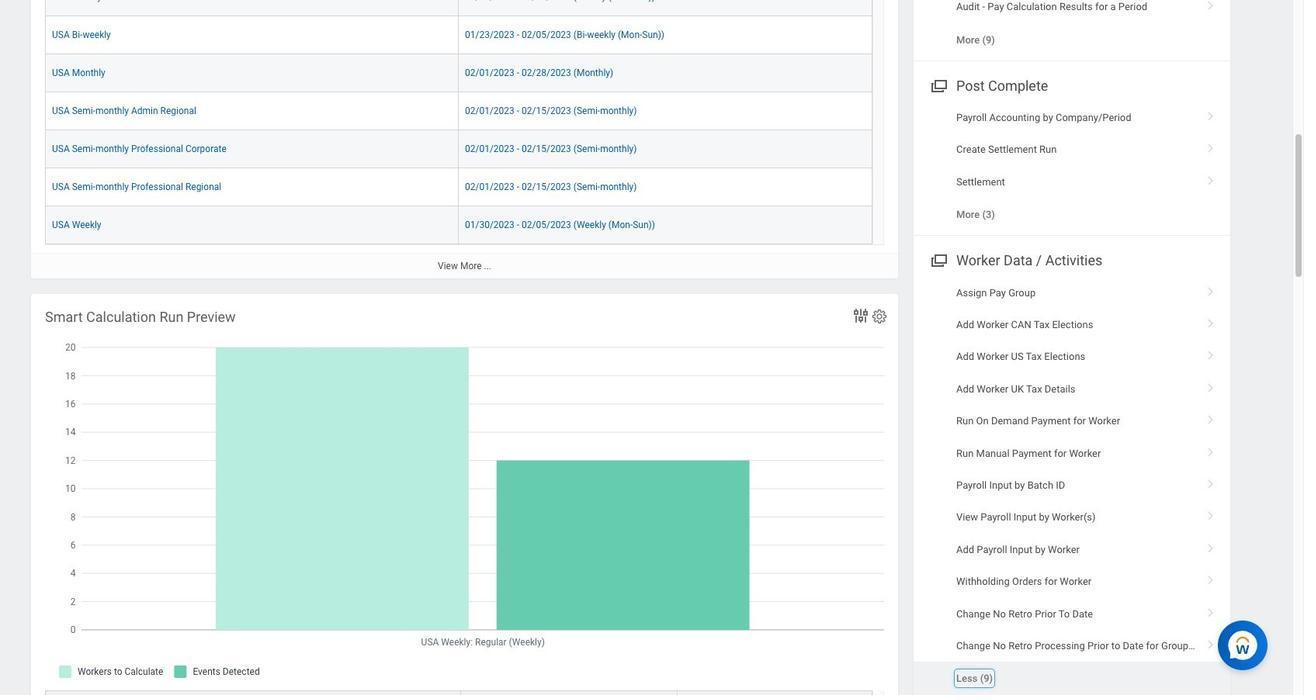 Task type: vqa. For each thing, say whether or not it's contained in the screenshot.
second menu group image from the bottom of the page
yes



Task type: describe. For each thing, give the bounding box(es) containing it.
4 chevron right image from the top
[[1201, 281, 1221, 297]]

3 chevron right image from the top
[[1201, 139, 1221, 154]]

6 row from the top
[[45, 168, 873, 206]]

10 chevron right image from the top
[[1201, 603, 1221, 618]]

9 chevron right image from the top
[[1201, 571, 1221, 586]]

1 list from the top
[[914, 0, 1230, 56]]

3 chevron right image from the top
[[1201, 410, 1221, 426]]

regular payroll processing element
[[31, 0, 898, 279]]

1 chevron right image from the top
[[1201, 0, 1221, 11]]

smart calculation run preview element
[[31, 294, 898, 696]]

row inside smart calculation run preview element
[[45, 691, 873, 696]]

6 chevron right image from the top
[[1201, 635, 1221, 651]]

6 chevron right image from the top
[[1201, 378, 1221, 393]]

configure smart calculation run preview image
[[871, 308, 888, 325]]

3 row from the top
[[45, 54, 873, 92]]



Task type: locate. For each thing, give the bounding box(es) containing it.
7 row from the top
[[45, 206, 873, 244]]

3 list from the top
[[914, 277, 1230, 695]]

2 list from the top
[[914, 102, 1230, 231]]

menu group image
[[928, 250, 949, 271]]

1 chevron right image from the top
[[1201, 171, 1221, 186]]

row
[[45, 0, 873, 16], [45, 16, 873, 54], [45, 54, 873, 92], [45, 92, 873, 130], [45, 130, 873, 168], [45, 168, 873, 206], [45, 206, 873, 244], [45, 691, 873, 696]]

2 chevron right image from the top
[[1201, 314, 1221, 329]]

list for menu group icon
[[914, 102, 1230, 231]]

configure and view chart data image
[[852, 306, 870, 325]]

2 row from the top
[[45, 16, 873, 54]]

5 row from the top
[[45, 130, 873, 168]]

5 chevron right image from the top
[[1201, 346, 1221, 361]]

1 vertical spatial list
[[914, 102, 1230, 231]]

7 chevron right image from the top
[[1201, 442, 1221, 458]]

list for menu group image
[[914, 277, 1230, 695]]

4 chevron right image from the top
[[1201, 507, 1221, 522]]

8 chevron right image from the top
[[1201, 474, 1221, 490]]

2 chevron right image from the top
[[1201, 106, 1221, 122]]

list
[[914, 0, 1230, 56], [914, 102, 1230, 231], [914, 277, 1230, 695]]

1 row from the top
[[45, 0, 873, 16]]

8 row from the top
[[45, 691, 873, 696]]

chevron right image
[[1201, 171, 1221, 186], [1201, 314, 1221, 329], [1201, 410, 1221, 426], [1201, 507, 1221, 522], [1201, 539, 1221, 554], [1201, 635, 1221, 651]]

2 vertical spatial list
[[914, 277, 1230, 695]]

list item
[[914, 663, 1230, 695]]

menu group image
[[928, 74, 949, 95]]

chevron right image
[[1201, 0, 1221, 11], [1201, 106, 1221, 122], [1201, 139, 1221, 154], [1201, 281, 1221, 297], [1201, 346, 1221, 361], [1201, 378, 1221, 393], [1201, 442, 1221, 458], [1201, 474, 1221, 490], [1201, 571, 1221, 586], [1201, 603, 1221, 618]]

0 vertical spatial list
[[914, 0, 1230, 56]]

5 chevron right image from the top
[[1201, 539, 1221, 554]]

4 row from the top
[[45, 92, 873, 130]]



